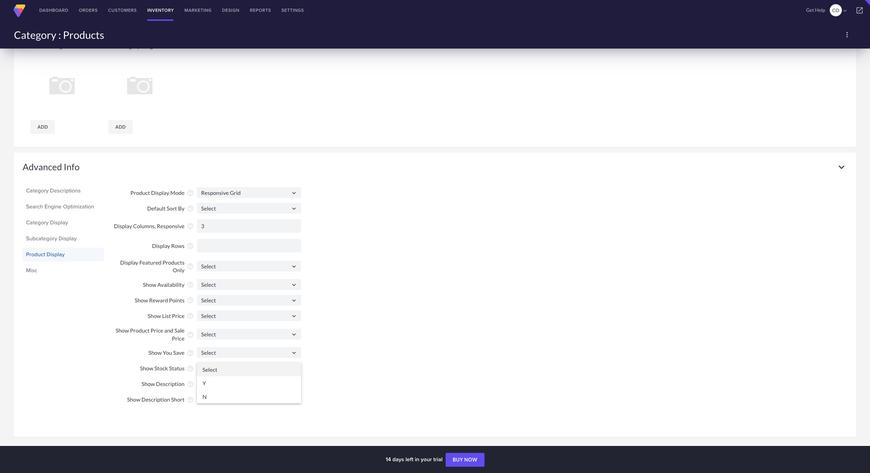 Task type: describe. For each thing, give the bounding box(es) containing it.
display inside display featured products only help_outline
[[120, 260, 138, 266]]

category for category images
[[23, 21, 59, 32]]

misc link
[[26, 265, 100, 277]]

marketing
[[185, 7, 212, 14]]

show for show description short help_outline
[[127, 397, 140, 404]]

 for default sort by help_outline
[[290, 205, 298, 213]]

:
[[58, 28, 61, 41]]

expand_more for advanced info
[[836, 161, 848, 173]]

category for category display
[[26, 219, 49, 227]]

9  from the top
[[290, 397, 298, 404]]

default sort by help_outline
[[147, 205, 194, 212]]

responsive
[[157, 223, 185, 230]]

default
[[147, 205, 166, 212]]

rows
[[171, 243, 185, 250]]

add link for banner
[[31, 120, 55, 134]]

help_outline inside show you save help_outline
[[187, 350, 194, 357]]

product display link
[[26, 249, 100, 261]]

show for show reward points help_outline
[[135, 298, 148, 304]]

subcategory for subcategory display
[[26, 235, 57, 243]]

dashboard link
[[34, 0, 74, 21]]

show product price and sale price help_outline
[[116, 328, 194, 342]]

days
[[393, 456, 404, 464]]

help_outline inside display featured products only help_outline
[[187, 264, 194, 270]]

product display
[[26, 251, 65, 259]]

subcategory for subcategory image
[[109, 43, 140, 49]]

show for show list price help_outline
[[148, 313, 161, 320]]

product display mode help_outline
[[131, 190, 194, 197]]

show for show product price and sale price help_outline
[[116, 328, 129, 334]]

2 vertical spatial price
[[172, 335, 185, 342]]

more_vert button
[[841, 28, 854, 42]]

products for featured
[[163, 260, 185, 266]]

sale
[[174, 328, 185, 334]]

category images
[[23, 21, 89, 32]]

get
[[806, 7, 814, 13]]

only
[[173, 267, 185, 274]]

subcategory display
[[26, 235, 77, 243]]

help_outline inside display columns, responsive help_outline
[[187, 223, 194, 230]]

display inside display rows help_outline
[[152, 243, 170, 250]]

help_outline inside "show description help_outline"
[[187, 381, 194, 388]]

show description short help_outline
[[127, 397, 194, 404]]

more_vert
[[843, 31, 852, 39]]

orders
[[79, 7, 98, 14]]

co
[[833, 7, 840, 13]]

advanced
[[23, 161, 62, 173]]

 for show product price and sale price help_outline
[[290, 331, 298, 339]]

now
[[464, 458, 478, 464]]

image for banner image
[[50, 43, 65, 49]]

price for help_outline
[[172, 313, 185, 320]]

availability
[[157, 282, 185, 288]]

by
[[178, 205, 185, 212]]

 for product display mode help_outline
[[290, 190, 298, 197]]

expand_more for category images
[[836, 21, 848, 33]]

show description help_outline
[[142, 381, 194, 388]]

left
[[406, 456, 414, 464]]

 for show availability help_outline
[[290, 282, 298, 289]]

you
[[163, 350, 172, 357]]

category display link
[[26, 217, 100, 229]]

help
[[815, 7, 826, 13]]

product for product display
[[26, 251, 45, 259]]

display inside product display mode help_outline
[[151, 190, 169, 196]]

description for help_outline
[[156, 381, 185, 388]]

add link for subcategory
[[108, 120, 133, 134]]

subcategory display link
[[26, 233, 100, 245]]

customers
[[108, 7, 137, 14]]

help_outline inside product display mode help_outline
[[187, 190, 194, 197]]

co 
[[833, 7, 848, 14]]

show for show availability help_outline
[[143, 282, 156, 288]]

category display
[[26, 219, 68, 227]]

subcategory image
[[109, 43, 156, 49]]

show list price help_outline
[[148, 313, 194, 320]]

 link
[[850, 0, 870, 21]]


[[842, 8, 848, 14]]

reward
[[149, 298, 168, 304]]

design
[[222, 7, 240, 14]]

get help
[[806, 7, 826, 13]]

category descriptions
[[26, 187, 81, 195]]

buy now link
[[446, 454, 485, 468]]

display down category display link
[[59, 235, 77, 243]]

price for and
[[151, 328, 163, 334]]

in
[[415, 456, 420, 464]]

show availability help_outline
[[143, 282, 194, 289]]

stock
[[154, 366, 168, 372]]

display rows help_outline
[[152, 243, 194, 250]]

show stock status help_outline
[[140, 366, 194, 373]]

show reward points help_outline
[[135, 298, 194, 305]]



Task type: vqa. For each thing, say whether or not it's contained in the screenshot.
tenth Help_Outline from the bottom
yes



Task type: locate. For each thing, give the bounding box(es) containing it.
3 help_outline from the top
[[187, 223, 194, 230]]


[[290, 190, 298, 197], [290, 205, 298, 213], [290, 263, 298, 271], [290, 282, 298, 289], [290, 297, 298, 305], [290, 313, 298, 320], [290, 331, 298, 339], [290, 350, 298, 357], [290, 397, 298, 404]]

help_outline right rows
[[187, 243, 194, 250]]

your
[[421, 456, 432, 464]]

help_outline inside "show product price and sale price help_outline"
[[187, 332, 194, 339]]

help_outline right save
[[187, 350, 194, 357]]

1 vertical spatial products
[[163, 260, 185, 266]]

2 image from the left
[[141, 43, 156, 49]]

descriptions
[[50, 187, 81, 195]]

2 add link from the left
[[108, 120, 133, 134]]

2 add from the left
[[115, 124, 126, 130]]

6  from the top
[[290, 313, 298, 320]]

images
[[61, 21, 89, 32]]

help_outline inside the show list price help_outline
[[187, 313, 194, 320]]

show inside show availability help_outline
[[143, 282, 156, 288]]

columns,
[[133, 223, 156, 230]]

1 vertical spatial product
[[26, 251, 45, 259]]

2 help_outline from the top
[[187, 205, 194, 212]]

1 vertical spatial expand_more
[[836, 161, 848, 173]]

help_outline right 'availability'
[[187, 282, 194, 289]]

1 add from the left
[[38, 124, 48, 130]]

category for category : products
[[14, 28, 56, 41]]

3  from the top
[[290, 263, 298, 271]]

help_outline right 'sale'
[[187, 332, 194, 339]]

12 help_outline from the top
[[187, 381, 194, 388]]

search engine optimization link
[[26, 201, 100, 213]]

mode
[[170, 190, 185, 196]]

1 horizontal spatial add
[[115, 124, 126, 130]]

7 help_outline from the top
[[187, 298, 194, 305]]

0 horizontal spatial products
[[63, 28, 104, 41]]

description down "show description help_outline"
[[142, 397, 170, 404]]

2  from the top
[[290, 205, 298, 213]]

1 add link from the left
[[31, 120, 55, 134]]

13 help_outline from the top
[[187, 397, 194, 404]]

description
[[156, 381, 185, 388], [142, 397, 170, 404]]

help_outline right short
[[187, 397, 194, 404]]

 for display featured products only help_outline
[[290, 263, 298, 271]]

help_outline inside the show stock status help_outline
[[187, 366, 194, 373]]

featured
[[139, 260, 161, 266]]

help_outline left "y"
[[187, 381, 194, 388]]

help_outline right list
[[187, 313, 194, 320]]

price inside the show list price help_outline
[[172, 313, 185, 320]]

help_outline right only at bottom
[[187, 264, 194, 270]]

y
[[203, 381, 206, 387]]

1 horizontal spatial subcategory
[[109, 43, 140, 49]]

1 vertical spatial description
[[142, 397, 170, 404]]

None text field
[[197, 203, 301, 214], [197, 280, 301, 290], [197, 295, 301, 306], [197, 329, 301, 340], [197, 203, 301, 214], [197, 280, 301, 290], [197, 295, 301, 306], [197, 329, 301, 340]]

9 help_outline from the top
[[187, 332, 194, 339]]

14 days left in your trial
[[386, 456, 444, 464]]

add
[[38, 124, 48, 130], [115, 124, 126, 130]]

display left columns,
[[114, 223, 132, 230]]

show inside show description short help_outline
[[127, 397, 140, 404]]

product inside product display mode help_outline
[[131, 190, 150, 196]]

display down subcategory display
[[47, 251, 65, 259]]

6 help_outline from the top
[[187, 282, 194, 289]]

5  from the top
[[290, 297, 298, 305]]

1 help_outline from the top
[[187, 190, 194, 197]]

help_outline right the responsive
[[187, 223, 194, 230]]

show inside the show stock status help_outline
[[140, 366, 153, 372]]

None number field
[[197, 219, 301, 233], [197, 239, 301, 253], [197, 219, 301, 233], [197, 239, 301, 253]]

settings
[[282, 7, 304, 14]]

show
[[143, 282, 156, 288], [135, 298, 148, 304], [148, 313, 161, 320], [116, 328, 129, 334], [148, 350, 162, 357], [140, 366, 153, 372], [142, 381, 155, 388], [127, 397, 140, 404]]

2 expand_more from the top
[[836, 161, 848, 173]]

n
[[203, 394, 207, 401]]

show inside the show list price help_outline
[[148, 313, 161, 320]]

banner image
[[32, 43, 65, 49]]

0 vertical spatial description
[[156, 381, 185, 388]]

0 horizontal spatial subcategory
[[26, 235, 57, 243]]

add for subcategory
[[115, 124, 126, 130]]

info
[[64, 161, 80, 173]]

description down the show stock status help_outline
[[156, 381, 185, 388]]

14
[[386, 456, 391, 464]]

banner
[[32, 43, 49, 49]]

show for show description help_outline
[[142, 381, 155, 388]]

product
[[131, 190, 150, 196], [26, 251, 45, 259], [130, 328, 150, 334]]

add for banner
[[38, 124, 48, 130]]

products right :
[[63, 28, 104, 41]]

save
[[173, 350, 185, 357]]

buy
[[453, 458, 463, 464]]

0 horizontal spatial add link
[[31, 120, 55, 134]]

1  from the top
[[290, 190, 298, 197]]

 for show you save help_outline
[[290, 350, 298, 357]]

1 horizontal spatial image
[[141, 43, 156, 49]]

price left and
[[151, 328, 163, 334]]

status
[[169, 366, 185, 372]]

trial
[[433, 456, 443, 464]]

help_outline right mode
[[187, 190, 194, 197]]

optimization
[[63, 203, 94, 211]]

description for short
[[142, 397, 170, 404]]

category descriptions link
[[26, 185, 100, 197]]

8  from the top
[[290, 350, 298, 357]]

product up "misc"
[[26, 251, 45, 259]]

category
[[23, 21, 59, 32], [14, 28, 56, 41], [26, 187, 49, 195], [26, 219, 49, 227]]

0 vertical spatial product
[[131, 190, 150, 196]]

products for :
[[63, 28, 104, 41]]

product left and
[[130, 328, 150, 334]]

 for show list price help_outline
[[290, 313, 298, 320]]

help_outline inside show reward points help_outline
[[187, 298, 194, 305]]

0 vertical spatial subcategory
[[109, 43, 140, 49]]

1 image from the left
[[50, 43, 65, 49]]

product for product display mode help_outline
[[131, 190, 150, 196]]

search
[[26, 203, 43, 211]]

display featured products only help_outline
[[120, 260, 194, 274]]

help_outline right status
[[187, 366, 194, 373]]

display columns, responsive help_outline
[[114, 223, 194, 230]]

help_outline inside show availability help_outline
[[187, 282, 194, 289]]

show inside show you save help_outline
[[148, 350, 162, 357]]

price
[[172, 313, 185, 320], [151, 328, 163, 334], [172, 335, 185, 342]]

description inside show description short help_outline
[[142, 397, 170, 404]]

4 help_outline from the top
[[187, 243, 194, 250]]

0 horizontal spatial image
[[50, 43, 65, 49]]

buy now
[[453, 458, 478, 464]]

display left featured at the bottom left
[[120, 260, 138, 266]]

show for show stock status help_outline
[[140, 366, 153, 372]]

display down the search engine optimization
[[50, 219, 68, 227]]

short
[[171, 397, 185, 404]]

1 horizontal spatial add link
[[108, 120, 133, 134]]

show inside show reward points help_outline
[[135, 298, 148, 304]]

1 vertical spatial price
[[151, 328, 163, 334]]

misc
[[26, 267, 37, 275]]

category for category descriptions
[[26, 187, 49, 195]]

description inside "show description help_outline"
[[156, 381, 185, 388]]

product up 'default'
[[131, 190, 150, 196]]

search engine optimization
[[26, 203, 94, 211]]

products inside display featured products only help_outline
[[163, 260, 185, 266]]

0 horizontal spatial add
[[38, 124, 48, 130]]

5 help_outline from the top
[[187, 264, 194, 270]]

image
[[50, 43, 65, 49], [141, 43, 156, 49]]


[[856, 6, 864, 15]]

2 vertical spatial product
[[130, 328, 150, 334]]

help_outline right by
[[187, 205, 194, 212]]

0 vertical spatial expand_more
[[836, 21, 848, 33]]

sort
[[167, 205, 177, 212]]

None text field
[[197, 187, 301, 198], [197, 261, 301, 272], [197, 311, 301, 322], [197, 348, 301, 359], [197, 187, 301, 198], [197, 261, 301, 272], [197, 311, 301, 322], [197, 348, 301, 359]]

price right list
[[172, 313, 185, 320]]

show inside "show description help_outline"
[[142, 381, 155, 388]]

select
[[203, 367, 217, 374]]

product inside "show product price and sale price help_outline"
[[130, 328, 150, 334]]

help_outline right points
[[187, 298, 194, 305]]

7  from the top
[[290, 331, 298, 339]]

show inside "show product price and sale price help_outline"
[[116, 328, 129, 334]]

display
[[151, 190, 169, 196], [50, 219, 68, 227], [114, 223, 132, 230], [59, 235, 77, 243], [152, 243, 170, 250], [47, 251, 65, 259], [120, 260, 138, 266]]

11 help_outline from the top
[[187, 366, 194, 373]]

engine
[[45, 203, 62, 211]]

display up 'default'
[[151, 190, 169, 196]]

list
[[162, 313, 171, 320]]

and
[[164, 328, 173, 334]]

0 vertical spatial price
[[172, 313, 185, 320]]

subcategory
[[109, 43, 140, 49], [26, 235, 57, 243]]

1 horizontal spatial products
[[163, 260, 185, 266]]

8 help_outline from the top
[[187, 313, 194, 320]]

price down 'sale'
[[172, 335, 185, 342]]

image for subcategory image
[[141, 43, 156, 49]]

1 expand_more from the top
[[836, 21, 848, 33]]

dashboard
[[39, 7, 68, 14]]

products up only at bottom
[[163, 260, 185, 266]]

add link
[[31, 120, 55, 134], [108, 120, 133, 134]]

help_outline inside display rows help_outline
[[187, 243, 194, 250]]

10 help_outline from the top
[[187, 350, 194, 357]]

help_outline
[[187, 190, 194, 197], [187, 205, 194, 212], [187, 223, 194, 230], [187, 243, 194, 250], [187, 264, 194, 270], [187, 282, 194, 289], [187, 298, 194, 305], [187, 313, 194, 320], [187, 332, 194, 339], [187, 350, 194, 357], [187, 366, 194, 373], [187, 381, 194, 388], [187, 397, 194, 404]]

advanced info
[[23, 161, 80, 173]]

reports
[[250, 7, 271, 14]]

expand_more
[[836, 21, 848, 33], [836, 161, 848, 173]]

help_outline inside the default sort by help_outline
[[187, 205, 194, 212]]

category : products
[[14, 28, 104, 41]]

 for show reward points help_outline
[[290, 297, 298, 305]]

inventory
[[147, 7, 174, 14]]

show for show you save help_outline
[[148, 350, 162, 357]]

1 vertical spatial subcategory
[[26, 235, 57, 243]]

help_outline inside show description short help_outline
[[187, 397, 194, 404]]

points
[[169, 298, 185, 304]]

display left rows
[[152, 243, 170, 250]]

show you save help_outline
[[148, 350, 194, 357]]

0 vertical spatial products
[[63, 28, 104, 41]]

display inside display columns, responsive help_outline
[[114, 223, 132, 230]]

4  from the top
[[290, 282, 298, 289]]



